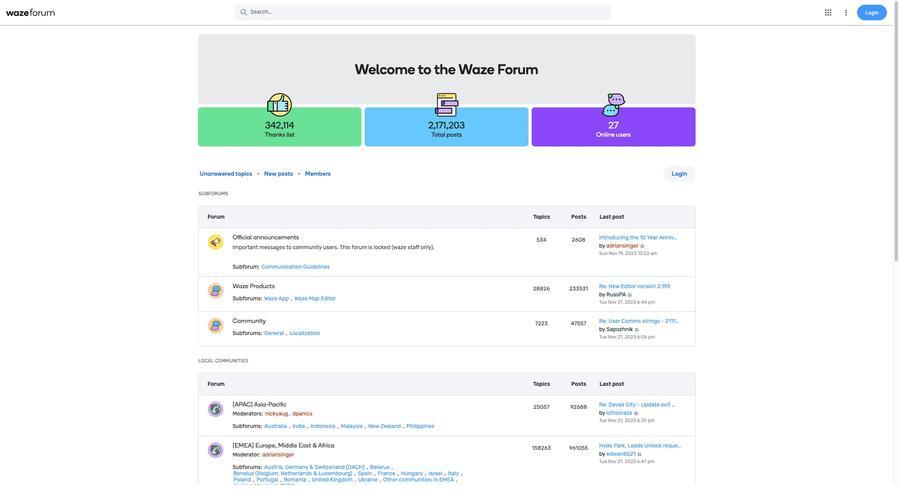 Task type: locate. For each thing, give the bounding box(es) containing it.
1 vertical spatial adriansinger link
[[262, 452, 295, 459]]

adriansinger up austria,
[[262, 452, 294, 459]]

the
[[434, 61, 456, 78], [630, 235, 638, 241]]

posts for [emea] europe, middle east & africa
[[571, 381, 586, 388]]

by inside introducing the 10 year anniv… by adriansinger
[[599, 243, 605, 250]]

communication guidelines link
[[261, 264, 331, 271]]

0 vertical spatial post
[[612, 214, 624, 220]]

by inside re: user comms strings - 2111… by sapozhnik
[[599, 327, 605, 333]]

•
[[257, 171, 259, 177], [298, 171, 300, 177]]

indonesia link
[[310, 424, 336, 430]]

last post up introducing
[[600, 214, 624, 220]]

tue
[[599, 300, 607, 306], [599, 335, 607, 340], [599, 419, 607, 424], [599, 460, 607, 465]]

emea
[[439, 477, 454, 484]]

2023 right 19,
[[625, 251, 636, 257]]

2 last from the top
[[600, 381, 611, 388]]

new up the russpa 'link'
[[609, 284, 620, 290]]

forum locked image
[[208, 443, 223, 459]]

pm for [emea] europe, middle east & africa
[[648, 460, 655, 465]]

1 horizontal spatial new
[[609, 284, 620, 290]]

tue down russpa
[[599, 300, 607, 306]]

last up davao in the bottom of the page
[[600, 381, 611, 388]]

2023 down view the latest post icon
[[625, 419, 636, 424]]

1 subforums: from the top
[[233, 296, 262, 302]]

1 horizontal spatial -
[[661, 318, 664, 325]]

pm for [apac] asia-pacific
[[648, 419, 655, 424]]

342,114 thanks list
[[265, 120, 295, 138]]

0 horizontal spatial to
[[286, 245, 292, 251]]

2,171,203 total posts
[[428, 120, 465, 138]]

2.195
[[657, 284, 670, 290]]

2 vertical spatial re:
[[599, 402, 607, 409]]

by left lottocraze
[[599, 410, 605, 417]]

forum for official announcements
[[208, 214, 225, 221]]

1 horizontal spatial editor
[[621, 284, 636, 290]]

4 21, from the top
[[618, 460, 624, 465]]

- right "city"
[[637, 402, 640, 409]]

1 horizontal spatial •
[[298, 171, 300, 177]]

re: new editor version 2.195 link
[[599, 284, 670, 290]]

nov for community
[[609, 251, 617, 257]]

year
[[647, 235, 658, 241]]

update
[[641, 402, 660, 409]]

topics up 25057
[[533, 381, 550, 388]]

21, down edwardlb21 "link"
[[618, 460, 624, 465]]

[emea] europe, middle east & africa moderator: adriansinger
[[233, 442, 334, 459]]

2 tue from the top
[[599, 335, 607, 340]]

sun nov 19, 2023 10:22 am
[[599, 251, 657, 257]]

92688
[[570, 405, 587, 411]]

community link
[[233, 318, 458, 325]]

is
[[368, 245, 372, 251]]

2023 left 6:47
[[625, 460, 636, 465]]

last post up davao in the bottom of the page
[[600, 381, 624, 388]]

re: up the russpa 'link'
[[599, 284, 607, 290]]

adriansinger link up austria,
[[262, 452, 295, 459]]

2 21, from the top
[[618, 335, 624, 340]]

post up introducing
[[612, 214, 624, 220]]

re:
[[599, 284, 607, 290], [599, 318, 607, 325], [599, 402, 607, 409]]

0 vertical spatial new
[[609, 284, 620, 290]]

0 vertical spatial editor
[[621, 284, 636, 290]]

view the latest post image up tue nov 21, 2023 6:44 pm
[[627, 293, 632, 297]]

davao
[[609, 402, 624, 409]]

21, down sapozhnik
[[618, 335, 624, 340]]

[emea] europe, middle east & africa link
[[233, 442, 458, 450]]

poland link
[[233, 477, 252, 484]]

1 last from the top
[[600, 214, 611, 220]]

forum
[[351, 245, 367, 251]]

re: for community
[[599, 318, 607, 325]]

21, for community
[[618, 335, 624, 340]]

1 vertical spatial to
[[286, 245, 292, 251]]

0 vertical spatial last post
[[600, 214, 624, 220]]

2 vertical spatial forum
[[208, 381, 225, 388]]

21, down lottocraze
[[618, 419, 624, 424]]

[dach]
[[346, 465, 365, 471]]

list
[[287, 131, 295, 138]]

india link
[[292, 424, 306, 430]]

2023 for africa
[[625, 460, 636, 465]]

3 by from the top
[[599, 327, 605, 333]]

adriansinger link up 19,
[[607, 243, 638, 250]]

lottocraze link
[[607, 410, 632, 417]]

nov down lottocraze link
[[608, 419, 616, 424]]

dpanics
[[292, 411, 312, 418]]

2 by from the top
[[599, 292, 605, 298]]

by down 'hyde'
[[599, 451, 605, 458]]

hyde
[[599, 443, 612, 450]]

1 re: from the top
[[599, 284, 607, 290]]

2 post from the top
[[612, 381, 624, 388]]

0 horizontal spatial •
[[257, 171, 259, 177]]

topics up 534
[[533, 214, 550, 220]]

2 last post from the top
[[600, 381, 624, 388]]

1 horizontal spatial adriansinger link
[[607, 243, 638, 250]]

1 vertical spatial forum
[[208, 214, 225, 221]]

asia-
[[254, 401, 268, 409]]

0 horizontal spatial -
[[637, 402, 640, 409]]

0 vertical spatial topics
[[533, 214, 550, 220]]

adriansinger link
[[607, 243, 638, 250], [262, 452, 295, 459]]

post up davao in the bottom of the page
[[612, 381, 624, 388]]

subforums: down moderator:
[[233, 465, 262, 471]]

21, for [apac] asia-pacific
[[618, 419, 624, 424]]

19,
[[618, 251, 624, 257]]

& right east on the bottom left of page
[[313, 442, 317, 450]]

this
[[340, 245, 350, 251]]

4 subforums: from the top
[[233, 465, 262, 471]]

belarus
[[370, 465, 389, 471]]

2 subforums: from the top
[[233, 331, 262, 337]]

re: inside re: new editor version 2.195 by russpa
[[599, 284, 607, 290]]

communities
[[399, 477, 432, 484]]

middle
[[278, 442, 297, 450]]

subforums: down the waze products
[[233, 296, 262, 302]]

1 vertical spatial last
[[600, 381, 611, 388]]

forum locked image
[[208, 235, 223, 250]]

adriansinger up 19,
[[607, 243, 638, 250]]

pm right 6:44
[[648, 300, 655, 306]]

view the latest post image
[[640, 245, 645, 248], [627, 293, 632, 297], [634, 328, 639, 332], [637, 453, 642, 457]]

editor up russpa
[[621, 284, 636, 290]]

view the latest post image for official announcements
[[640, 245, 645, 248]]

1 posts from the top
[[571, 214, 586, 220]]

by inside "hyde park, leeds unlock reque… by edwardlb21"
[[599, 451, 605, 458]]

post for waze products
[[612, 214, 624, 220]]

0 horizontal spatial editor
[[321, 296, 336, 302]]

3 21, from the top
[[618, 419, 624, 424]]

1 vertical spatial posts
[[571, 381, 586, 388]]

1 vertical spatial the
[[630, 235, 638, 241]]

0 vertical spatial forum
[[497, 61, 538, 78]]

tue down 'hyde'
[[599, 460, 607, 465]]

posts up 2608
[[571, 214, 586, 220]]

philippines
[[406, 424, 434, 430]]

2 re: from the top
[[599, 318, 607, 325]]

portugal
[[257, 477, 278, 484]]

posts up 92688
[[571, 381, 586, 388]]

1 vertical spatial adriansinger
[[262, 452, 294, 459]]

3 tue from the top
[[599, 419, 607, 424]]

editor right map
[[321, 296, 336, 302]]

moderator:
[[233, 452, 260, 459]]

portugal link
[[256, 477, 279, 484]]

1 post from the top
[[612, 214, 624, 220]]

nov left 19,
[[609, 251, 617, 257]]

spain link
[[357, 471, 373, 478]]

1 by from the top
[[599, 243, 605, 250]]

introducing the 10 year anniv… by adriansinger
[[599, 235, 677, 250]]

pm right the '6:06'
[[648, 335, 655, 340]]

pm right 6:47
[[648, 460, 655, 465]]

re: left user
[[599, 318, 607, 325]]

nov down edwardlb21
[[608, 460, 616, 465]]

0 vertical spatial posts
[[571, 214, 586, 220]]

1 horizontal spatial to
[[418, 61, 431, 78]]

- left 2111…
[[661, 318, 664, 325]]

general link
[[263, 331, 285, 337]]

new inside re: new editor version 2.195 by russpa
[[609, 284, 620, 290]]

1 horizontal spatial adriansinger
[[607, 243, 638, 250]]

2 posts from the top
[[571, 381, 586, 388]]

to
[[418, 61, 431, 78], [286, 245, 292, 251]]

0 horizontal spatial the
[[434, 61, 456, 78]]

subforums:
[[233, 296, 262, 302], [233, 331, 262, 337], [233, 424, 262, 430], [233, 465, 262, 471]]

1 vertical spatial last post
[[600, 381, 624, 388]]

russpa link
[[607, 292, 626, 298]]

1 vertical spatial -
[[637, 402, 640, 409]]

last
[[600, 214, 611, 220], [600, 381, 611, 388]]

nov down "sapozhnik" link
[[608, 335, 616, 340]]

4 by from the top
[[599, 410, 605, 417]]

subforums: inside subforums: austria, germany & switzerland [dach] , belarus , benelux (belgium, netherlands & luxembourg) , spain , france , hungary , israel , italy , poland , portugal , romania , united kingdom , ukraine , other communities in emea ,
[[233, 465, 262, 471]]

lottocraze
[[607, 410, 632, 417]]

united kingdom link
[[311, 477, 353, 484]]

by inside re: new editor version 2.195 by russpa
[[599, 292, 605, 298]]

0 horizontal spatial adriansinger
[[262, 452, 294, 459]]

to inside official announcements important messages to community users. this forum is locked (waze staff only).
[[286, 245, 292, 251]]

1 topics from the top
[[533, 214, 550, 220]]

0 vertical spatial -
[[661, 318, 664, 325]]

by left the russpa 'link'
[[599, 292, 605, 298]]

adriansinger
[[607, 243, 638, 250], [262, 452, 294, 459]]

subforums: for subforums: waze app , waze map editor
[[233, 296, 262, 302]]

subforums: down "moderators:"
[[233, 424, 262, 430]]

1 vertical spatial post
[[612, 381, 624, 388]]

official announcements link
[[233, 234, 458, 241]]

tue nov 21, 2023 6:44 pm
[[599, 300, 655, 306]]

last up introducing
[[600, 214, 611, 220]]

guidelines
[[303, 264, 330, 271]]

users.
[[323, 245, 339, 251]]

ukraine
[[358, 477, 378, 484]]

4 tue from the top
[[599, 460, 607, 465]]

3 re: from the top
[[599, 402, 607, 409]]

subforums: general , localization
[[233, 331, 320, 337]]

last for [emea] europe, middle east & africa
[[600, 381, 611, 388]]

0 vertical spatial adriansinger link
[[607, 243, 638, 250]]

0 vertical spatial re:
[[599, 284, 607, 290]]

subforums: australia , india , indonesia , malaysia , new zealand , philippines
[[233, 424, 434, 430]]

waze products
[[233, 283, 275, 290]]

by left "sapozhnik" link
[[599, 327, 605, 333]]

nov for ,
[[608, 419, 616, 424]]

0 vertical spatial last
[[600, 214, 611, 220]]

new left zealand
[[368, 424, 379, 430]]

re: davao city - update exit … link
[[599, 402, 675, 409]]

21,
[[618, 300, 624, 306], [618, 335, 624, 340], [618, 419, 624, 424], [618, 460, 624, 465]]

benelux
[[233, 471, 254, 478]]

subforums: down community
[[233, 331, 262, 337]]

view the latest post image up 6:47
[[637, 453, 642, 457]]

21, for waze products
[[618, 300, 624, 306]]

2,171,203
[[428, 120, 465, 131]]

5 by from the top
[[599, 451, 605, 458]]

by up sun
[[599, 243, 605, 250]]

view the latest post image
[[634, 412, 639, 416]]

re: inside re: user comms strings - 2111… by sapozhnik
[[599, 318, 607, 325]]

2 topics from the top
[[533, 381, 550, 388]]

official
[[233, 234, 252, 241]]

waze app link
[[263, 296, 290, 302]]

- inside re: davao city - update exit … by lottocraze
[[637, 402, 640, 409]]

1 horizontal spatial the
[[630, 235, 638, 241]]

pm
[[648, 300, 655, 306], [648, 335, 655, 340], [648, 419, 655, 424], [648, 460, 655, 465]]

post for [emea] europe, middle east & africa
[[612, 381, 624, 388]]

pm for waze products
[[648, 300, 655, 306]]

view the latest post image down re: user comms strings - 2111… link
[[634, 328, 639, 332]]

announcements
[[253, 234, 299, 241]]

hyde park, leeds unlock reque… by edwardlb21
[[599, 443, 681, 458]]

locked
[[374, 245, 390, 251]]

2023 left the '6:06'
[[625, 335, 636, 340]]

italy link
[[447, 471, 460, 478]]

0 vertical spatial adriansinger
[[607, 243, 638, 250]]

3 subforums: from the top
[[233, 424, 262, 430]]

view the latest post image up 10:22
[[640, 245, 645, 248]]

tue down lottocraze
[[599, 419, 607, 424]]

waze map editor link
[[294, 296, 337, 302]]

edwardlb21 link
[[607, 451, 636, 458]]

1 tue from the top
[[599, 300, 607, 306]]

1 vertical spatial new
[[368, 424, 379, 430]]

1 vertical spatial re:
[[599, 318, 607, 325]]

re: left davao in the bottom of the page
[[599, 402, 607, 409]]

1 last post from the top
[[600, 214, 624, 220]]

tue down sapozhnik
[[599, 335, 607, 340]]

general
[[264, 331, 284, 337]]

27 online users
[[596, 120, 631, 138]]

important
[[233, 245, 258, 251]]

last post
[[600, 214, 624, 220], [600, 381, 624, 388]]

pm right 6:39
[[648, 419, 655, 424]]

benelux (belgium, netherlands & luxembourg) link
[[233, 471, 353, 478]]

1 vertical spatial topics
[[533, 381, 550, 388]]

unlock
[[644, 443, 662, 450]]

6:44
[[637, 300, 647, 306]]

&
[[313, 442, 317, 450], [309, 465, 313, 471], [313, 471, 317, 478]]

1 21, from the top
[[618, 300, 624, 306]]

pacific
[[268, 401, 286, 409]]

21, down the russpa 'link'
[[618, 300, 624, 306]]

communities
[[215, 359, 248, 364]]



Task type: describe. For each thing, give the bounding box(es) containing it.
10
[[640, 235, 646, 241]]

2023 for community
[[625, 251, 636, 257]]

- inside re: user comms strings - 2111… by sapozhnik
[[661, 318, 664, 325]]

netherlands
[[281, 471, 312, 478]]

subforum:
[[233, 264, 259, 271]]

2608
[[572, 237, 585, 244]]

africa
[[318, 442, 334, 450]]

sun
[[599, 251, 608, 257]]

[apac]
[[233, 401, 253, 409]]

kingdom
[[330, 477, 353, 484]]

leeds
[[628, 443, 643, 450]]

indonesia
[[311, 424, 335, 430]]

map
[[309, 296, 319, 302]]

0 vertical spatial the
[[434, 61, 456, 78]]

no unread posts image
[[208, 402, 223, 418]]

hungary link
[[400, 471, 424, 478]]

reque…
[[663, 443, 681, 450]]

233531
[[569, 286, 588, 293]]

…
[[672, 402, 675, 409]]

switzerland
[[315, 465, 345, 471]]

in
[[433, 477, 438, 484]]

local
[[199, 359, 214, 364]]

re: user comms strings - 2111… by sapozhnik
[[599, 318, 679, 333]]

subforums: for subforums: general , localization
[[233, 331, 262, 337]]

australia link
[[263, 424, 288, 430]]

user
[[609, 318, 620, 325]]

tue nov 21, 2023 6:06 pm
[[599, 335, 655, 340]]

city
[[626, 402, 636, 409]]

2 • from the left
[[298, 171, 300, 177]]

last for waze products
[[600, 214, 611, 220]]

russpa
[[607, 292, 626, 298]]

view the latest post image for waze products
[[627, 293, 632, 297]]

1 • from the left
[[257, 171, 259, 177]]

adriansinger inside introducing the 10 year anniv… by adriansinger
[[607, 243, 638, 250]]

961055
[[569, 446, 588, 452]]

(belgium,
[[255, 471, 279, 478]]

subforums: for subforums: australia , india , indonesia , malaysia , new zealand , philippines
[[233, 424, 262, 430]]

topics for waze products
[[533, 214, 550, 220]]

[apac] asia-pacific link
[[233, 401, 458, 409]]

tue for [emea] europe, middle east & africa
[[599, 460, 607, 465]]

adriansinger inside [emea] europe, middle east & africa moderator: adriansinger
[[262, 452, 294, 459]]

by for waze products
[[599, 292, 605, 298]]

communication
[[261, 264, 302, 271]]

2111…
[[665, 318, 679, 325]]

nov for africa
[[608, 460, 616, 465]]

posts for waze products
[[571, 214, 586, 220]]

view the latest post image for community
[[634, 328, 639, 332]]

subforums: for subforums: austria, germany & switzerland [dach] , belarus , benelux (belgium, netherlands & luxembourg) , spain , france , hungary , israel , italy , poland , portugal , romania , united kingdom , ukraine , other communities in emea ,
[[233, 465, 262, 471]]

view the latest post image for [emea] europe, middle east & africa
[[637, 453, 642, 457]]

france link
[[377, 471, 396, 478]]

158263
[[532, 446, 551, 452]]

ukraine link
[[357, 477, 378, 484]]

0 vertical spatial to
[[418, 61, 431, 78]]

europe,
[[255, 442, 277, 450]]

united
[[312, 477, 329, 484]]

romania
[[284, 477, 306, 484]]

philippines link
[[406, 424, 435, 430]]

online
[[596, 131, 615, 138]]

2023 left 6:44
[[625, 300, 636, 306]]

, inside [apac] asia-pacific moderators: nickyaug , dpanics
[[289, 411, 290, 418]]

australia
[[264, 424, 287, 430]]

tue for community
[[599, 335, 607, 340]]

hungary
[[401, 471, 423, 478]]

exit
[[661, 402, 670, 409]]

thanks
[[265, 131, 285, 138]]

re: for waze products
[[599, 284, 607, 290]]

& inside [emea] europe, middle east & africa moderator: adriansinger
[[313, 442, 317, 450]]

sapozhnik link
[[607, 327, 633, 333]]

messages
[[259, 245, 285, 251]]

by inside re: davao city - update exit … by lottocraze
[[599, 410, 605, 417]]

0 horizontal spatial new
[[368, 424, 379, 430]]

comms
[[621, 318, 641, 325]]

waze products link
[[233, 283, 458, 290]]

moderators:
[[233, 411, 263, 418]]

posts
[[447, 131, 462, 138]]

park,
[[614, 443, 626, 450]]

tue nov 21, 2023 6:39 pm
[[599, 419, 655, 424]]

austria, germany & switzerland [dach] link
[[263, 465, 365, 471]]

belarus link
[[369, 465, 390, 471]]

localization link
[[289, 331, 321, 337]]

27
[[608, 120, 619, 131]]

21, for [emea] europe, middle east & africa
[[618, 460, 624, 465]]

sapozhnik
[[607, 327, 633, 333]]

tue for waze products
[[599, 300, 607, 306]]

france
[[378, 471, 395, 478]]

last post for waze products
[[600, 214, 624, 220]]

6:47
[[637, 460, 646, 465]]

topics for [emea] europe, middle east & africa
[[533, 381, 550, 388]]

edwardlb21
[[607, 451, 636, 458]]

malaysia
[[341, 424, 363, 430]]

italy
[[448, 471, 459, 478]]

introducing the 10 year anniv… link
[[599, 235, 677, 241]]

[apac] asia-pacific moderators: nickyaug , dpanics
[[233, 401, 312, 418]]

[emea]
[[233, 442, 254, 450]]

342,114
[[265, 120, 294, 131]]

2023 for ,
[[625, 419, 636, 424]]

nickyaug
[[265, 411, 288, 418]]

nickyaug link
[[264, 411, 289, 418]]

dpanics link
[[292, 411, 313, 418]]

subforums
[[199, 191, 228, 197]]

local communities link
[[199, 359, 248, 364]]

last post for [emea] europe, middle east & africa
[[600, 381, 624, 388]]

nov down the russpa 'link'
[[608, 300, 616, 306]]

tue for [apac] asia-pacific
[[599, 419, 607, 424]]

spain
[[358, 471, 372, 478]]

& right the germany
[[309, 465, 313, 471]]

germany
[[285, 465, 308, 471]]

anniv…
[[659, 235, 677, 241]]

pm for community
[[648, 335, 655, 340]]

version
[[637, 284, 656, 290]]

0 horizontal spatial adriansinger link
[[262, 452, 295, 459]]

forum for [apac] asia-pacific
[[208, 381, 225, 388]]

re: davao city - update exit … by lottocraze
[[599, 402, 675, 417]]

the inside introducing the 10 year anniv… by adriansinger
[[630, 235, 638, 241]]

1 vertical spatial editor
[[321, 296, 336, 302]]

editor inside re: new editor version 2.195 by russpa
[[621, 284, 636, 290]]

by for [emea] europe, middle east & africa
[[599, 451, 605, 458]]

& right netherlands
[[313, 471, 317, 478]]

east
[[299, 442, 311, 450]]

re: inside re: davao city - update exit … by lottocraze
[[599, 402, 607, 409]]

by for official announcements
[[599, 243, 605, 250]]



Task type: vqa. For each thing, say whether or not it's contained in the screenshot.
WAZE PRODUCTS link at the bottom of the page
yes



